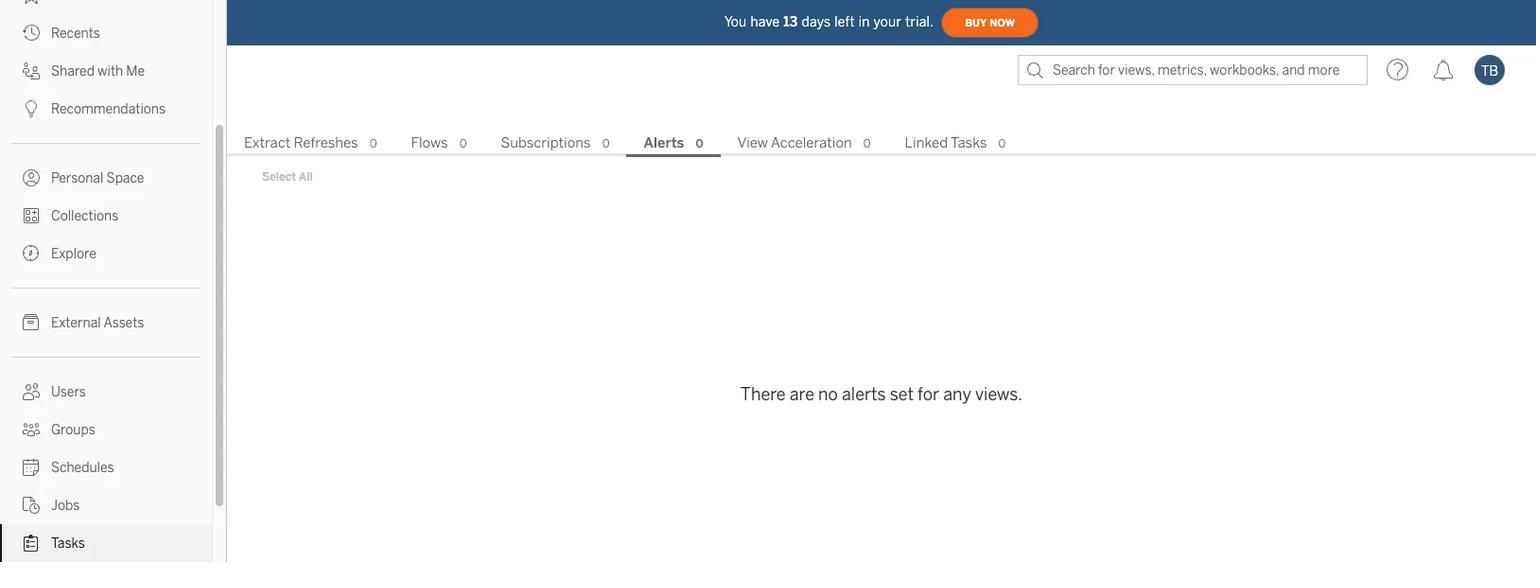 Task type: describe. For each thing, give the bounding box(es) containing it.
by text only_f5he34f image for external assets
[[23, 314, 40, 331]]

shared with me
[[51, 63, 145, 79]]

tasks inside the sub-spaces tab list
[[951, 134, 988, 151]]

extract
[[244, 134, 291, 151]]

by text only_f5he34f image for jobs
[[23, 497, 40, 514]]

trial.
[[906, 14, 934, 30]]

0 for view acceleration
[[864, 137, 871, 150]]

your
[[874, 14, 902, 30]]

shared
[[51, 63, 95, 79]]

assets
[[104, 315, 144, 331]]

buy now button
[[942, 8, 1039, 38]]

select all
[[262, 170, 313, 184]]

alerts
[[644, 134, 685, 151]]

buy now
[[965, 17, 1016, 29]]

explore link
[[0, 235, 212, 273]]

linked
[[905, 134, 948, 151]]

external assets link
[[0, 304, 212, 342]]

by text only_f5he34f image for recommendations
[[23, 100, 40, 117]]

by text only_f5he34f image for shared with me
[[23, 62, 40, 79]]

by text only_f5he34f image for collections
[[23, 207, 40, 224]]

schedules
[[51, 460, 114, 476]]

you have 13 days left in your trial.
[[725, 14, 934, 30]]

0 for subscriptions
[[602, 137, 610, 150]]

0 for flows
[[460, 137, 467, 150]]

explore
[[51, 246, 96, 262]]

1 vertical spatial tasks
[[51, 536, 85, 552]]

there are no alerts set for any views. main content
[[227, 95, 1537, 562]]

have
[[751, 14, 780, 30]]

schedules link
[[0, 449, 212, 486]]

now
[[990, 17, 1016, 29]]

no
[[819, 384, 838, 405]]

there are no alerts set for any views.
[[741, 384, 1023, 405]]

groups
[[51, 422, 95, 438]]

set
[[890, 384, 914, 405]]

are
[[790, 384, 815, 405]]

personal space
[[51, 170, 144, 186]]

external
[[51, 315, 101, 331]]

you
[[725, 14, 747, 30]]

recents
[[51, 26, 100, 42]]

there
[[741, 384, 786, 405]]

personal
[[51, 170, 104, 186]]

groups link
[[0, 411, 212, 449]]

tasks link
[[0, 524, 212, 562]]

subscriptions
[[501, 134, 591, 151]]

by text only_f5he34f image for users
[[23, 383, 40, 400]]

any
[[944, 384, 972, 405]]

jobs link
[[0, 486, 212, 524]]

collections link
[[0, 197, 212, 235]]

refreshes
[[294, 134, 358, 151]]



Task type: vqa. For each thing, say whether or not it's contained in the screenshot.
File within hyper File Path: f3230795-dd54-4a82-96d8-96248243a814
no



Task type: locate. For each thing, give the bounding box(es) containing it.
0 for extract refreshes
[[370, 137, 377, 150]]

1 by text only_f5he34f image from the top
[[23, 0, 40, 4]]

2 by text only_f5he34f image from the top
[[23, 62, 40, 79]]

view
[[738, 134, 769, 151]]

external assets
[[51, 315, 144, 331]]

all
[[299, 170, 313, 184]]

recommendations link
[[0, 90, 212, 128]]

acceleration
[[771, 134, 852, 151]]

1 by text only_f5he34f image from the top
[[23, 25, 40, 42]]

0 horizontal spatial tasks
[[51, 536, 85, 552]]

by text only_f5he34f image inside jobs link
[[23, 497, 40, 514]]

by text only_f5he34f image inside explore link
[[23, 245, 40, 262]]

by text only_f5he34f image left the personal
[[23, 169, 40, 186]]

by text only_f5he34f image left recommendations
[[23, 100, 40, 117]]

5 by text only_f5he34f image from the top
[[23, 245, 40, 262]]

by text only_f5he34f image for recents
[[23, 25, 40, 42]]

by text only_f5he34f image
[[23, 25, 40, 42], [23, 62, 40, 79], [23, 100, 40, 117], [23, 207, 40, 224], [23, 245, 40, 262], [23, 314, 40, 331], [23, 459, 40, 476]]

by text only_f5he34f image left explore
[[23, 245, 40, 262]]

by text only_f5he34f image up recents link
[[23, 0, 40, 4]]

by text only_f5he34f image down jobs link
[[23, 535, 40, 552]]

by text only_f5he34f image left jobs
[[23, 497, 40, 514]]

select all button
[[250, 166, 325, 188]]

collections
[[51, 208, 119, 224]]

by text only_f5he34f image inside tasks link
[[23, 535, 40, 552]]

4 by text only_f5he34f image from the top
[[23, 207, 40, 224]]

by text only_f5he34f image for personal space
[[23, 169, 40, 186]]

by text only_f5he34f image left users
[[23, 383, 40, 400]]

tasks down jobs
[[51, 536, 85, 552]]

by text only_f5he34f image left 'groups'
[[23, 421, 40, 438]]

tasks
[[951, 134, 988, 151], [51, 536, 85, 552]]

by text only_f5he34f image inside the "groups" link
[[23, 421, 40, 438]]

by text only_f5he34f image inside users link
[[23, 383, 40, 400]]

tasks right "linked"
[[951, 134, 988, 151]]

with
[[98, 63, 123, 79]]

2 by text only_f5he34f image from the top
[[23, 169, 40, 186]]

6 by text only_f5he34f image from the top
[[23, 535, 40, 552]]

4 0 from the left
[[696, 137, 704, 150]]

left
[[835, 14, 855, 30]]

recommendations
[[51, 101, 166, 117]]

in
[[859, 14, 870, 30]]

by text only_f5he34f image inside schedules link
[[23, 459, 40, 476]]

alerts
[[842, 384, 886, 405]]

by text only_f5he34f image inside recents link
[[23, 25, 40, 42]]

select
[[262, 170, 296, 184]]

6 by text only_f5he34f image from the top
[[23, 314, 40, 331]]

flows
[[411, 134, 448, 151]]

4 by text only_f5he34f image from the top
[[23, 421, 40, 438]]

13
[[784, 14, 798, 30]]

by text only_f5he34f image for schedules
[[23, 459, 40, 476]]

by text only_f5he34f image left external
[[23, 314, 40, 331]]

by text only_f5he34f image inside "collections" link
[[23, 207, 40, 224]]

3 by text only_f5he34f image from the top
[[23, 100, 40, 117]]

0 for alerts
[[696, 137, 704, 150]]

2 0 from the left
[[460, 137, 467, 150]]

by text only_f5he34f image inside 'shared with me' link
[[23, 62, 40, 79]]

view acceleration
[[738, 134, 852, 151]]

space
[[107, 170, 144, 186]]

0 right the refreshes
[[370, 137, 377, 150]]

0 right the "acceleration"
[[864, 137, 871, 150]]

navigation containing extract refreshes
[[227, 129, 1537, 157]]

by text only_f5he34f image left schedules
[[23, 459, 40, 476]]

3 by text only_f5he34f image from the top
[[23, 383, 40, 400]]

0 vertical spatial tasks
[[951, 134, 988, 151]]

by text only_f5he34f image inside "recommendations" link
[[23, 100, 40, 117]]

6 0 from the left
[[999, 137, 1006, 150]]

by text only_f5he34f image for explore
[[23, 245, 40, 262]]

users
[[51, 384, 86, 400]]

for
[[918, 384, 940, 405]]

by text only_f5he34f image
[[23, 0, 40, 4], [23, 169, 40, 186], [23, 383, 40, 400], [23, 421, 40, 438], [23, 497, 40, 514], [23, 535, 40, 552]]

shared with me link
[[0, 52, 212, 90]]

personal space link
[[0, 159, 212, 197]]

0 for linked tasks
[[999, 137, 1006, 150]]

buy
[[965, 17, 987, 29]]

by text only_f5he34f image inside external assets link
[[23, 314, 40, 331]]

recents link
[[0, 14, 212, 52]]

users link
[[0, 373, 212, 411]]

sub-spaces tab list
[[227, 132, 1537, 157]]

navigation
[[227, 129, 1537, 157]]

1 0 from the left
[[370, 137, 377, 150]]

extract refreshes
[[244, 134, 358, 151]]

7 by text only_f5he34f image from the top
[[23, 459, 40, 476]]

by text only_f5he34f image for tasks
[[23, 535, 40, 552]]

0
[[370, 137, 377, 150], [460, 137, 467, 150], [602, 137, 610, 150], [696, 137, 704, 150], [864, 137, 871, 150], [999, 137, 1006, 150]]

5 0 from the left
[[864, 137, 871, 150]]

1 horizontal spatial tasks
[[951, 134, 988, 151]]

linked tasks
[[905, 134, 988, 151]]

5 by text only_f5he34f image from the top
[[23, 497, 40, 514]]

days
[[802, 14, 831, 30]]

by text only_f5he34f image for groups
[[23, 421, 40, 438]]

by text only_f5he34f image inside personal space link
[[23, 169, 40, 186]]

0 right "alerts"
[[696, 137, 704, 150]]

jobs
[[51, 498, 80, 514]]

by text only_f5he34f image left recents
[[23, 25, 40, 42]]

by text only_f5he34f image left collections on the left top of page
[[23, 207, 40, 224]]

0 left "alerts"
[[602, 137, 610, 150]]

me
[[126, 63, 145, 79]]

views.
[[976, 384, 1023, 405]]

0 right flows
[[460, 137, 467, 150]]

3 0 from the left
[[602, 137, 610, 150]]

by text only_f5he34f image left "shared"
[[23, 62, 40, 79]]

0 right linked tasks
[[999, 137, 1006, 150]]



